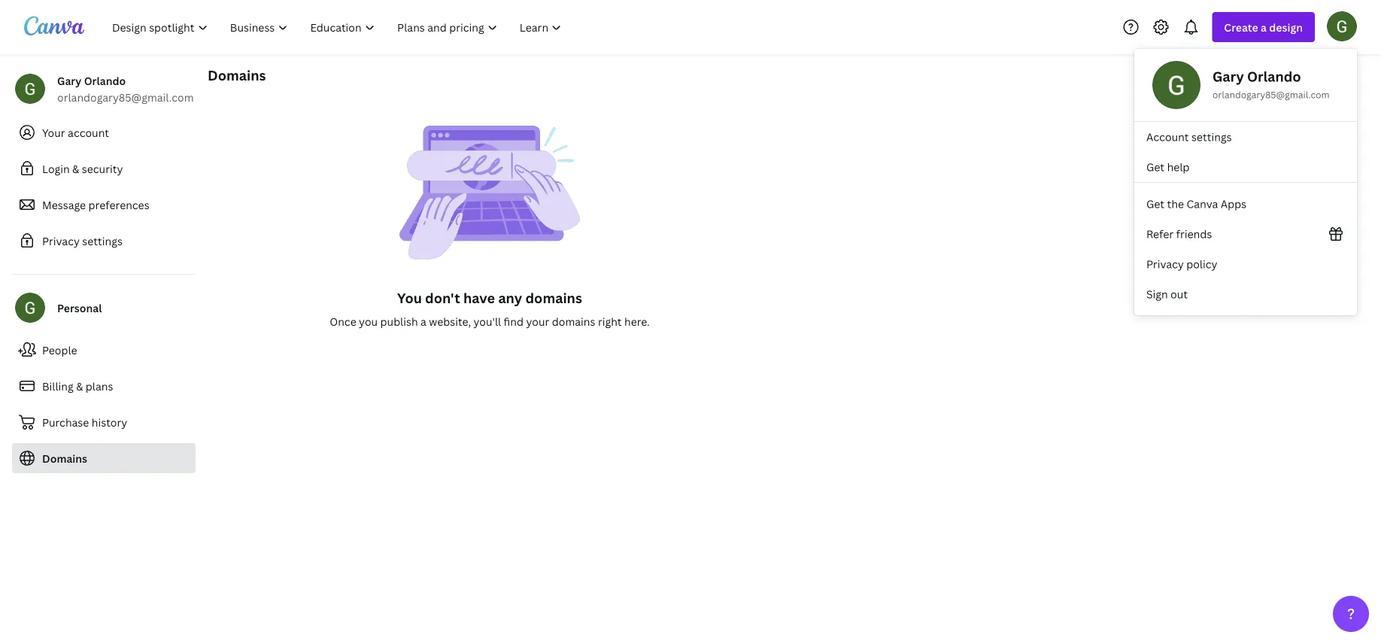 Task type: vqa. For each thing, say whether or not it's contained in the screenshot.
help
yes



Task type: describe. For each thing, give the bounding box(es) containing it.
top level navigation element
[[102, 12, 575, 42]]

privacy for privacy settings
[[42, 234, 80, 248]]

gary inside menu
[[1213, 67, 1245, 86]]

get help
[[1147, 160, 1190, 174]]

get for get the canva apps
[[1147, 197, 1165, 211]]

personal
[[57, 301, 102, 315]]

sign
[[1147, 287, 1169, 301]]

gary orlando menu
[[1135, 49, 1358, 315]]

0 horizontal spatial orlando
[[84, 73, 126, 88]]

get for get help
[[1147, 160, 1165, 174]]

friends
[[1177, 227, 1213, 241]]

login & security link
[[12, 154, 196, 184]]

help
[[1168, 160, 1190, 174]]

privacy for privacy policy
[[1147, 257, 1184, 271]]

get help button
[[1135, 152, 1358, 182]]

privacy policy
[[1147, 257, 1218, 271]]

orlando inside menu
[[1248, 67, 1302, 86]]

you don't have any domains once you publish a website, you'll find your domains right here.
[[330, 289, 650, 328]]

people
[[42, 343, 77, 357]]

message preferences link
[[12, 190, 196, 220]]

orlandogary85@gmail.com inside "gary orlando" menu
[[1213, 88, 1330, 101]]

gary orlando orlandogary85@gmail.com inside "gary orlando" menu
[[1213, 67, 1330, 101]]

refer
[[1147, 227, 1174, 241]]

message preferences
[[42, 198, 149, 212]]

history
[[92, 415, 127, 429]]

here.
[[625, 314, 650, 328]]

people link
[[12, 335, 196, 365]]

a inside create a design dropdown button
[[1261, 20, 1267, 34]]

1 horizontal spatial domains
[[208, 66, 266, 84]]

account
[[1147, 130, 1189, 144]]

you
[[397, 289, 422, 307]]

list containing get the canva apps
[[1135, 189, 1358, 309]]

don't
[[425, 289, 460, 307]]

billing & plans
[[42, 379, 113, 393]]

privacy settings link
[[12, 226, 196, 256]]

your account
[[42, 125, 109, 140]]

create a design button
[[1213, 12, 1316, 42]]

account
[[68, 125, 109, 140]]

get the canva apps
[[1147, 197, 1247, 211]]

you
[[359, 314, 378, 328]]

find
[[504, 314, 524, 328]]

message
[[42, 198, 86, 212]]

publish
[[380, 314, 418, 328]]

canva
[[1187, 197, 1219, 211]]

your
[[42, 125, 65, 140]]

0 vertical spatial domains
[[526, 289, 582, 307]]

0 horizontal spatial gary
[[57, 73, 82, 88]]

billing & plans link
[[12, 371, 196, 401]]



Task type: locate. For each thing, give the bounding box(es) containing it.
orlandogary85@gmail.com up account settings link
[[1213, 88, 1330, 101]]

privacy up sign out
[[1147, 257, 1184, 271]]

privacy inside list
[[1147, 257, 1184, 271]]

refer friends
[[1147, 227, 1213, 241]]

a left design
[[1261, 20, 1267, 34]]

gary down create
[[1213, 67, 1245, 86]]

policy
[[1187, 257, 1218, 271]]

0 vertical spatial list
[[1135, 122, 1358, 182]]

& right login
[[72, 161, 79, 176]]

0 vertical spatial &
[[72, 161, 79, 176]]

0 vertical spatial privacy
[[42, 234, 80, 248]]

plans
[[86, 379, 113, 393]]

privacy down message
[[42, 234, 80, 248]]

settings
[[1192, 130, 1232, 144], [82, 234, 123, 248]]

sign out button
[[1135, 279, 1358, 309]]

the
[[1168, 197, 1185, 211]]

purchase
[[42, 415, 89, 429]]

list
[[1135, 122, 1358, 182], [1135, 189, 1358, 309]]

& left plans in the left of the page
[[76, 379, 83, 393]]

1 vertical spatial &
[[76, 379, 83, 393]]

1 horizontal spatial gary orlando orlandogary85@gmail.com
[[1213, 67, 1330, 101]]

0 vertical spatial a
[[1261, 20, 1267, 34]]

out
[[1171, 287, 1188, 301]]

create a design
[[1225, 20, 1303, 34]]

orlando down create a design
[[1248, 67, 1302, 86]]

purchase history link
[[12, 407, 196, 437]]

1 horizontal spatial privacy
[[1147, 257, 1184, 271]]

gary orlando orlandogary85@gmail.com up your account link on the left
[[57, 73, 194, 104]]

& for login
[[72, 161, 79, 176]]

your
[[526, 314, 550, 328]]

& for billing
[[76, 379, 83, 393]]

have
[[464, 289, 495, 307]]

0 horizontal spatial a
[[421, 314, 427, 328]]

refer friends link
[[1135, 219, 1358, 249]]

website,
[[429, 314, 471, 328]]

1 get from the top
[[1147, 160, 1165, 174]]

apps
[[1221, 197, 1247, 211]]

0 vertical spatial settings
[[1192, 130, 1232, 144]]

0 horizontal spatial settings
[[82, 234, 123, 248]]

login
[[42, 161, 70, 176]]

any
[[498, 289, 522, 307]]

right
[[598, 314, 622, 328]]

orlando
[[1248, 67, 1302, 86], [84, 73, 126, 88]]

domains up your
[[526, 289, 582, 307]]

domains
[[526, 289, 582, 307], [552, 314, 596, 328]]

gary orlando image
[[1328, 11, 1358, 41]]

domains right your
[[552, 314, 596, 328]]

a
[[1261, 20, 1267, 34], [421, 314, 427, 328]]

account settings link
[[1135, 122, 1358, 152]]

get
[[1147, 160, 1165, 174], [1147, 197, 1165, 211]]

create
[[1225, 20, 1259, 34]]

preferences
[[88, 198, 149, 212]]

orlandogary85@gmail.com up your account link on the left
[[57, 90, 194, 104]]

sign out
[[1147, 287, 1188, 301]]

gary
[[1213, 67, 1245, 86], [57, 73, 82, 88]]

domains link
[[12, 443, 196, 473]]

1 vertical spatial domains
[[552, 314, 596, 328]]

get left the
[[1147, 197, 1165, 211]]

gary orlando orlandogary85@gmail.com
[[1213, 67, 1330, 101], [57, 73, 194, 104]]

list containing account settings
[[1135, 122, 1358, 182]]

settings down 'message preferences' link
[[82, 234, 123, 248]]

1 vertical spatial list
[[1135, 189, 1358, 309]]

2 get from the top
[[1147, 197, 1165, 211]]

privacy settings
[[42, 234, 123, 248]]

1 horizontal spatial a
[[1261, 20, 1267, 34]]

privacy policy link
[[1135, 249, 1358, 279]]

orlandogary85@gmail.com
[[1213, 88, 1330, 101], [57, 90, 194, 104]]

gary orlando orlandogary85@gmail.com down create a design
[[1213, 67, 1330, 101]]

you'll
[[474, 314, 501, 328]]

1 horizontal spatial orlandogary85@gmail.com
[[1213, 88, 1330, 101]]

privacy
[[42, 234, 80, 248], [1147, 257, 1184, 271]]

settings for privacy settings
[[82, 234, 123, 248]]

billing
[[42, 379, 74, 393]]

1 vertical spatial domains
[[42, 451, 87, 465]]

0 vertical spatial get
[[1147, 160, 1165, 174]]

1 list from the top
[[1135, 122, 1358, 182]]

1 horizontal spatial orlando
[[1248, 67, 1302, 86]]

a inside you don't have any domains once you publish a website, you'll find your domains right here.
[[421, 314, 427, 328]]

0 horizontal spatial privacy
[[42, 234, 80, 248]]

domains
[[208, 66, 266, 84], [42, 451, 87, 465]]

get the canva apps link
[[1135, 189, 1358, 219]]

login & security
[[42, 161, 123, 176]]

your account link
[[12, 117, 196, 148]]

1 horizontal spatial gary
[[1213, 67, 1245, 86]]

1 vertical spatial privacy
[[1147, 257, 1184, 271]]

settings for account settings
[[1192, 130, 1232, 144]]

0 vertical spatial domains
[[208, 66, 266, 84]]

design
[[1270, 20, 1303, 34]]

a right publish
[[421, 314, 427, 328]]

orlando up your account link on the left
[[84, 73, 126, 88]]

purchase history
[[42, 415, 127, 429]]

settings right account
[[1192, 130, 1232, 144]]

&
[[72, 161, 79, 176], [76, 379, 83, 393]]

security
[[82, 161, 123, 176]]

once
[[330, 314, 356, 328]]

gary up your account
[[57, 73, 82, 88]]

0 horizontal spatial orlandogary85@gmail.com
[[57, 90, 194, 104]]

settings inside list
[[1192, 130, 1232, 144]]

get left help
[[1147, 160, 1165, 174]]

2 list from the top
[[1135, 189, 1358, 309]]

0 horizontal spatial gary orlando orlandogary85@gmail.com
[[57, 73, 194, 104]]

0 horizontal spatial domains
[[42, 451, 87, 465]]

get inside button
[[1147, 160, 1165, 174]]

1 horizontal spatial settings
[[1192, 130, 1232, 144]]

1 vertical spatial a
[[421, 314, 427, 328]]

1 vertical spatial get
[[1147, 197, 1165, 211]]

1 vertical spatial settings
[[82, 234, 123, 248]]

account settings
[[1147, 130, 1232, 144]]



